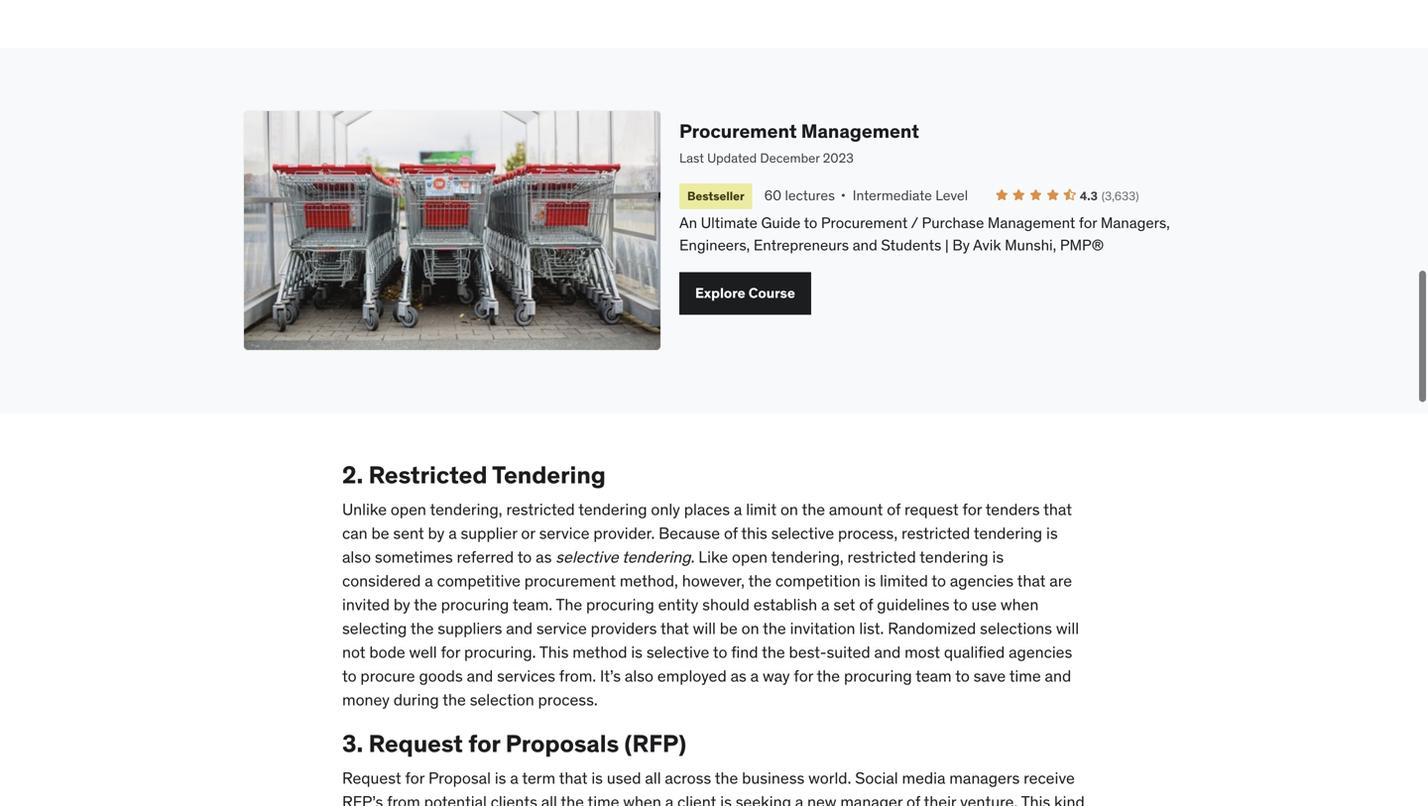 Task type: vqa. For each thing, say whether or not it's contained in the screenshot.
also inside UNLIKE OPEN TENDERING, RESTRICTED TENDERING ONLY PLACES A LIMIT ON THE AMOUNT OF REQUEST FOR TENDERS THAT CAN BE SENT BY A SUPPLIER OR SERVICE PROVIDER. BECAUSE OF THIS SELECTIVE PROCESS, RESTRICTED TENDERING IS ALSO SOMETIMES REFERRED TO AS
yes



Task type: describe. For each thing, give the bounding box(es) containing it.
providers
[[591, 618, 657, 639]]

media
[[902, 768, 946, 788]]

bode
[[369, 642, 405, 663]]

invitation
[[790, 618, 856, 639]]

tenders
[[986, 499, 1040, 520]]

referred
[[457, 547, 514, 567]]

however,
[[682, 571, 745, 591]]

the
[[556, 595, 582, 615]]

tendering up provider.
[[578, 499, 647, 520]]

supplier
[[461, 523, 517, 544]]

procurement inside an ultimate guide to procurement / purchase management for managers, engineers, entrepreneurs and students |
[[821, 213, 908, 232]]

restricted
[[369, 460, 488, 490]]

(3,633)
[[1102, 189, 1139, 204]]

money
[[342, 690, 390, 710]]

munshi,
[[1005, 236, 1057, 255]]

because
[[659, 523, 720, 544]]

when inside . like open tendering, restricted tendering is considered a competitive procurement method, however, the competition is limited to agencies that are invited by the procuring team. the procuring entity should establish a set of guidelines to use when selecting the suppliers and service providers that will be on the invitation list. randomized selections will not bode well for procuring. this method is selective to find the best-suited and most qualified agencies to procure goods and services from. it's also employed as a way for the procuring team to save time and money during the selection process.
[[1001, 595, 1039, 615]]

to down qualified
[[955, 666, 970, 686]]

most
[[905, 642, 940, 663]]

is up clients
[[495, 768, 506, 788]]

by inside . like open tendering, restricted tendering is considered a competitive procurement method, however, the competition is limited to agencies that are invited by the procuring team. the procuring entity should establish a set of guidelines to use when selecting the suppliers and service providers that will be on the invitation list. randomized selections will not bode well for procuring. this method is selective to find the best-suited and most qualified agencies to procure goods and services from. it's also employed as a way for the procuring team to save time and money during the selection process.
[[394, 595, 410, 615]]

and down team.
[[506, 618, 533, 639]]

randomized
[[888, 618, 976, 639]]

is right client
[[720, 792, 732, 806]]

purchase
[[922, 213, 984, 232]]

december
[[760, 150, 820, 166]]

suited
[[827, 642, 871, 663]]

of left this
[[724, 523, 738, 544]]

procure
[[360, 666, 415, 686]]

be inside unlike open tendering, restricted tendering only places a limit on the amount of request for tenders that can be sent by a supplier or service provider. because of this selective process, restricted tendering is also sometimes referred to as
[[371, 523, 389, 544]]

term
[[522, 768, 556, 788]]

60 lectures
[[764, 187, 835, 205]]

amount
[[829, 499, 883, 520]]

1 vertical spatial restricted
[[902, 523, 970, 544]]

procurement management last updated december 2023
[[679, 119, 919, 166]]

for up proposal
[[468, 729, 500, 759]]

1 vertical spatial request
[[342, 768, 401, 788]]

across
[[665, 768, 711, 788]]

method,
[[620, 571, 678, 591]]

for inside an ultimate guide to procurement / purchase management for managers, engineers, entrepreneurs and students |
[[1079, 213, 1097, 232]]

potential
[[424, 792, 487, 806]]

competition
[[776, 571, 861, 591]]

0 vertical spatial agencies
[[950, 571, 1014, 591]]

intermediate
[[853, 187, 932, 205]]

is up the use
[[992, 547, 1004, 567]]

as inside . like open tendering, restricted tendering is considered a competitive procurement method, however, the competition is limited to agencies that are invited by the procuring team. the procuring entity should establish a set of guidelines to use when selecting the suppliers and service providers that will be on the invitation list. randomized selections will not bode well for procuring. this method is selective to find the best-suited and most qualified agencies to procure goods and services from. it's also employed as a way for the procuring team to save time and money during the selection process.
[[731, 666, 747, 686]]

entrepreneurs
[[754, 236, 849, 255]]

0 vertical spatial restricted
[[506, 499, 575, 520]]

team
[[916, 666, 952, 686]]

for up goods
[[441, 642, 460, 663]]

selection
[[470, 690, 534, 710]]

this
[[741, 523, 768, 544]]

selective tendering
[[556, 547, 691, 567]]

establish
[[754, 595, 818, 615]]

by
[[953, 236, 970, 255]]

0 horizontal spatial procuring
[[441, 595, 509, 615]]

services
[[497, 666, 555, 686]]

to inside unlike open tendering, restricted tendering only places a limit on the amount of request for tenders that can be sent by a supplier or service provider. because of this selective process, restricted tendering is also sometimes referred to as
[[517, 547, 532, 567]]

a down the sometimes on the bottom
[[425, 571, 433, 591]]

a left client
[[665, 792, 674, 806]]

are
[[1050, 571, 1072, 591]]

management inside procurement management last updated december 2023
[[801, 119, 919, 143]]

sent
[[393, 523, 424, 544]]

service inside . like open tendering, restricted tendering is considered a competitive procurement method, however, the competition is limited to agencies that are invited by the procuring team. the procuring entity should establish a set of guidelines to use when selecting the suppliers and service providers that will be on the invitation list. randomized selections will not bode well for procuring. this method is selective to find the best-suited and most qualified agencies to procure goods and services from. it's also employed as a way for the procuring team to save time and money during the selection process.
[[536, 618, 587, 639]]

clients
[[491, 792, 538, 806]]

last
[[679, 150, 704, 166]]

process,
[[838, 523, 898, 544]]

by avik munshi, pmp®
[[953, 236, 1104, 255]]

used
[[607, 768, 641, 788]]

open inside unlike open tendering, restricted tendering only places a limit on the amount of request for tenders that can be sent by a supplier or service provider. because of this selective process, restricted tendering is also sometimes referred to as
[[391, 499, 426, 520]]

2 horizontal spatial procuring
[[844, 666, 912, 686]]

a up clients
[[510, 768, 519, 788]]

and down selections
[[1045, 666, 1071, 686]]

during
[[394, 690, 439, 710]]

an ultimate guide to procurement / purchase management for managers, engineers, entrepreneurs and students |
[[679, 213, 1170, 255]]

and down procuring.
[[467, 666, 493, 686]]

tendering down tenders at the right of the page
[[974, 523, 1043, 544]]

3.
[[342, 729, 363, 759]]

tendering, inside unlike open tendering, restricted tendering only places a limit on the amount of request for tenders that can be sent by a supplier or service provider. because of this selective process, restricted tendering is also sometimes referred to as
[[430, 499, 502, 520]]

goods
[[419, 666, 463, 686]]

2.
[[342, 460, 363, 490]]

0 horizontal spatial selective
[[556, 547, 619, 567]]

tendering
[[492, 460, 606, 490]]

the inside unlike open tendering, restricted tendering only places a limit on the amount of request for tenders that can be sent by a supplier or service provider. because of this selective process, restricted tendering is also sometimes referred to as
[[802, 499, 825, 520]]

and down list.
[[874, 642, 901, 663]]

guide
[[761, 213, 801, 232]]

a left new
[[795, 792, 804, 806]]

team.
[[513, 595, 553, 615]]

ultimate
[[701, 213, 758, 232]]

tendering, inside . like open tendering, restricted tendering is considered a competitive procurement method, however, the competition is limited to agencies that are invited by the procuring team. the procuring entity should establish a set of guidelines to use when selecting the suppliers and service providers that will be on the invitation list. randomized selections will not bode well for procuring. this method is selective to find the best-suited and most qualified agencies to procure goods and services from. it's also employed as a way for the procuring team to save time and money during the selection process.
[[771, 547, 844, 567]]

qualified
[[944, 642, 1005, 663]]

1 horizontal spatial all
[[645, 768, 661, 788]]

and inside an ultimate guide to procurement / purchase management for managers, engineers, entrepreneurs and students |
[[853, 236, 878, 255]]

can
[[342, 523, 368, 544]]

updated
[[707, 150, 757, 166]]

when inside 3. request for proposals (rfp) request for proposal is a term that is used all across the business world. social media managers receive rfp's from potential clients all the time when a client is seeking a new manager of their venture. this kin
[[623, 792, 661, 806]]

procurement inside procurement management last updated december 2023
[[679, 119, 797, 143]]

.
[[691, 547, 695, 567]]

best-
[[789, 642, 827, 663]]

selections
[[980, 618, 1052, 639]]

an
[[679, 213, 697, 232]]

use
[[972, 595, 997, 615]]

4.3
[[1080, 189, 1098, 204]]

0 horizontal spatial all
[[541, 792, 557, 806]]

proposal
[[428, 768, 491, 788]]

for down best-
[[794, 666, 813, 686]]

(rfp)
[[624, 729, 687, 759]]

request
[[905, 499, 959, 520]]

guidelines
[[877, 595, 950, 615]]

2023
[[823, 150, 854, 166]]

is inside unlike open tendering, restricted tendering only places a limit on the amount of request for tenders that can be sent by a supplier or service provider. because of this selective process, restricted tendering is also sometimes referred to as
[[1046, 523, 1058, 544]]

|
[[945, 236, 949, 255]]

pmp®
[[1060, 236, 1104, 255]]

provider.
[[594, 523, 655, 544]]



Task type: locate. For each thing, give the bounding box(es) containing it.
tendering down request
[[920, 547, 989, 567]]

to up entrepreneurs
[[804, 213, 818, 232]]

of
[[887, 499, 901, 520], [724, 523, 738, 544], [859, 595, 873, 615], [907, 792, 920, 806]]

considered
[[342, 571, 421, 591]]

tendering, up competition
[[771, 547, 844, 567]]

is up are
[[1046, 523, 1058, 544]]

be right can
[[371, 523, 389, 544]]

a left way
[[751, 666, 759, 686]]

well
[[409, 642, 437, 663]]

0 vertical spatial also
[[342, 547, 371, 567]]

service inside unlike open tendering, restricted tendering only places a limit on the amount of request for tenders that can be sent by a supplier or service provider. because of this selective process, restricted tendering is also sometimes referred to as
[[539, 523, 590, 544]]

service down the
[[536, 618, 587, 639]]

by down considered
[[394, 595, 410, 615]]

1 horizontal spatial this
[[1021, 792, 1051, 806]]

1 horizontal spatial time
[[1009, 666, 1041, 686]]

that inside unlike open tendering, restricted tendering only places a limit on the amount of request for tenders that can be sent by a supplier or service provider. because of this selective process, restricted tendering is also sometimes referred to as
[[1044, 499, 1072, 520]]

0 horizontal spatial be
[[371, 523, 389, 544]]

business
[[742, 768, 805, 788]]

0 horizontal spatial also
[[342, 547, 371, 567]]

on right limit
[[781, 499, 798, 520]]

managers
[[950, 768, 1020, 788]]

0 vertical spatial tendering,
[[430, 499, 502, 520]]

to down not
[[342, 666, 357, 686]]

by right sent
[[428, 523, 445, 544]]

also right "it's"
[[625, 666, 654, 686]]

2 horizontal spatial selective
[[771, 523, 834, 544]]

1 vertical spatial tendering,
[[771, 547, 844, 567]]

competitive
[[437, 571, 521, 591]]

0 vertical spatial be
[[371, 523, 389, 544]]

a left supplier
[[449, 523, 457, 544]]

procuring down suited on the bottom of the page
[[844, 666, 912, 686]]

to left the use
[[953, 595, 968, 615]]

1 vertical spatial also
[[625, 666, 654, 686]]

when
[[1001, 595, 1039, 615], [623, 792, 661, 806]]

be down should on the bottom of page
[[720, 618, 738, 639]]

management up munshi,
[[988, 213, 1076, 232]]

is down providers
[[631, 642, 643, 663]]

proposals
[[506, 729, 619, 759]]

be inside . like open tendering, restricted tendering is considered a competitive procurement method, however, the competition is limited to agencies that are invited by the procuring team. the procuring entity should establish a set of guidelines to use when selecting the suppliers and service providers that will be on the invitation list. randomized selections will not bode well for procuring. this method is selective to find the best-suited and most qualified agencies to procure goods and services from. it's also employed as a way for the procuring team to save time and money during the selection process.
[[720, 618, 738, 639]]

time right save
[[1009, 666, 1041, 686]]

0 horizontal spatial time
[[588, 792, 619, 806]]

of inside . like open tendering, restricted tendering is considered a competitive procurement method, however, the competition is limited to agencies that are invited by the procuring team. the procuring entity should establish a set of guidelines to use when selecting the suppliers and service providers that will be on the invitation list. randomized selections will not bode well for procuring. this method is selective to find the best-suited and most qualified agencies to procure goods and services from. it's also employed as a way for the procuring team to save time and money during the selection process.
[[859, 595, 873, 615]]

engineers,
[[679, 236, 750, 255]]

tendering inside . like open tendering, restricted tendering is considered a competitive procurement method, however, the competition is limited to agencies that are invited by the procuring team. the procuring entity should establish a set of guidelines to use when selecting the suppliers and service providers that will be on the invitation list. randomized selections will not bode well for procuring. this method is selective to find the best-suited and most qualified agencies to procure goods and services from. it's also employed as a way for the procuring team to save time and money during the selection process.
[[920, 547, 989, 567]]

as inside unlike open tendering, restricted tendering only places a limit on the amount of request for tenders that can be sent by a supplier or service provider. because of this selective process, restricted tendering is also sometimes referred to as
[[536, 547, 552, 567]]

procuring down the competitive
[[441, 595, 509, 615]]

client
[[677, 792, 717, 806]]

1 horizontal spatial on
[[781, 499, 798, 520]]

this inside 3. request for proposals (rfp) request for proposal is a term that is used all across the business world. social media managers receive rfp's from potential clients all the time when a client is seeking a new manager of their venture. this kin
[[1021, 792, 1051, 806]]

0 vertical spatial open
[[391, 499, 426, 520]]

a
[[734, 499, 742, 520], [449, 523, 457, 544], [425, 571, 433, 591], [821, 595, 830, 615], [751, 666, 759, 686], [510, 768, 519, 788], [665, 792, 674, 806], [795, 792, 804, 806]]

2 will from the left
[[1056, 618, 1079, 639]]

for
[[1079, 213, 1097, 232], [963, 499, 982, 520], [441, 642, 460, 663], [794, 666, 813, 686], [468, 729, 500, 759], [405, 768, 425, 788]]

0 vertical spatial as
[[536, 547, 552, 567]]

also inside . like open tendering, restricted tendering is considered a competitive procurement method, however, the competition is limited to agencies that are invited by the procuring team. the procuring entity should establish a set of guidelines to use when selecting the suppliers and service providers that will be on the invitation list. randomized selections will not bode well for procuring. this method is selective to find the best-suited and most qualified agencies to procure goods and services from. it's also employed as a way for the procuring team to save time and money during the selection process.
[[625, 666, 654, 686]]

that left are
[[1017, 571, 1046, 591]]

0 vertical spatial this
[[539, 642, 569, 663]]

open inside . like open tendering, restricted tendering is considered a competitive procurement method, however, the competition is limited to agencies that are invited by the procuring team. the procuring entity should establish a set of guidelines to use when selecting the suppliers and service providers that will be on the invitation list. randomized selections will not bode well for procuring. this method is selective to find the best-suited and most qualified agencies to procure goods and services from. it's also employed as a way for the procuring team to save time and money during the selection process.
[[732, 547, 768, 567]]

1 vertical spatial time
[[588, 792, 619, 806]]

selective up procurement
[[556, 547, 619, 567]]

suppliers
[[438, 618, 502, 639]]

time down used
[[588, 792, 619, 806]]

as up procurement
[[536, 547, 552, 567]]

like
[[699, 547, 728, 567]]

process.
[[538, 690, 598, 710]]

selective down limit
[[771, 523, 834, 544]]

time inside . like open tendering, restricted tendering is considered a competitive procurement method, however, the competition is limited to agencies that are invited by the procuring team. the procuring entity should establish a set of guidelines to use when selecting the suppliers and service providers that will be on the invitation list. randomized selections will not bode well for procuring. this method is selective to find the best-suited and most qualified agencies to procure goods and services from. it's also employed as a way for the procuring team to save time and money during the selection process.
[[1009, 666, 1041, 686]]

0 vertical spatial on
[[781, 499, 798, 520]]

that inside 3. request for proposals (rfp) request for proposal is a term that is used all across the business world. social media managers receive rfp's from potential clients all the time when a client is seeking a new manager of their venture. this kin
[[559, 768, 588, 788]]

1 vertical spatial agencies
[[1009, 642, 1073, 663]]

of down media
[[907, 792, 920, 806]]

the
[[802, 499, 825, 520], [748, 571, 772, 591], [414, 595, 437, 615], [411, 618, 434, 639], [763, 618, 786, 639], [762, 642, 785, 663], [817, 666, 840, 686], [443, 690, 466, 710], [715, 768, 738, 788], [561, 792, 584, 806]]

tendering up method,
[[622, 547, 691, 567]]

explore course
[[695, 284, 795, 302]]

a left limit
[[734, 499, 742, 520]]

0 vertical spatial all
[[645, 768, 661, 788]]

to left find
[[713, 642, 728, 663]]

0 vertical spatial selective
[[771, 523, 834, 544]]

1 vertical spatial management
[[988, 213, 1076, 232]]

when up selections
[[1001, 595, 1039, 615]]

explore course link
[[679, 273, 811, 315]]

agencies
[[950, 571, 1014, 591], [1009, 642, 1073, 663]]

60
[[764, 187, 782, 205]]

open down this
[[732, 547, 768, 567]]

1 vertical spatial as
[[731, 666, 747, 686]]

0 vertical spatial by
[[428, 523, 445, 544]]

for left tenders at the right of the page
[[963, 499, 982, 520]]

seeking
[[736, 792, 791, 806]]

for up pmp®
[[1079, 213, 1097, 232]]

it's
[[600, 666, 621, 686]]

lectures
[[785, 187, 835, 205]]

2 vertical spatial selective
[[647, 642, 710, 663]]

1 vertical spatial open
[[732, 547, 768, 567]]

is left 'limited'
[[865, 571, 876, 591]]

will down are
[[1056, 618, 1079, 639]]

venture.
[[960, 792, 1018, 806]]

1 vertical spatial when
[[623, 792, 661, 806]]

this
[[539, 642, 569, 663], [1021, 792, 1051, 806]]

1 vertical spatial selective
[[556, 547, 619, 567]]

that right tenders at the right of the page
[[1044, 499, 1072, 520]]

request down during
[[369, 729, 463, 759]]

for up from
[[405, 768, 425, 788]]

1 horizontal spatial when
[[1001, 595, 1039, 615]]

also inside unlike open tendering, restricted tendering only places a limit on the amount of request for tenders that can be sent by a supplier or service provider. because of this selective process, restricted tendering is also sometimes referred to as
[[342, 547, 371, 567]]

2 vertical spatial restricted
[[848, 547, 916, 567]]

0 vertical spatial procurement
[[679, 119, 797, 143]]

explore
[[695, 284, 746, 302]]

1 horizontal spatial will
[[1056, 618, 1079, 639]]

on inside unlike open tendering, restricted tendering only places a limit on the amount of request for tenders that can be sent by a supplier or service provider. because of this selective process, restricted tendering is also sometimes referred to as
[[781, 499, 798, 520]]

a left set
[[821, 595, 830, 615]]

restricted inside . like open tendering, restricted tendering is considered a competitive procurement method, however, the competition is limited to agencies that are invited by the procuring team. the procuring entity should establish a set of guidelines to use when selecting the suppliers and service providers that will be on the invitation list. randomized selections will not bode well for procuring. this method is selective to find the best-suited and most qualified agencies to procure goods and services from. it's also employed as a way for the procuring team to save time and money during the selection process.
[[848, 547, 916, 567]]

this inside . like open tendering, restricted tendering is considered a competitive procurement method, however, the competition is limited to agencies that are invited by the procuring team. the procuring entity should establish a set of guidelines to use when selecting the suppliers and service providers that will be on the invitation list. randomized selections will not bode well for procuring. this method is selective to find the best-suited and most qualified agencies to procure goods and services from. it's also employed as a way for the procuring team to save time and money during the selection process.
[[539, 642, 569, 663]]

places
[[684, 499, 730, 520]]

for inside unlike open tendering, restricted tendering only places a limit on the amount of request for tenders that can be sent by a supplier or service provider. because of this selective process, restricted tendering is also sometimes referred to as
[[963, 499, 982, 520]]

avik
[[973, 236, 1001, 255]]

level
[[936, 187, 968, 205]]

1 vertical spatial this
[[1021, 792, 1051, 806]]

tendering,
[[430, 499, 502, 520], [771, 547, 844, 567]]

procurement
[[679, 119, 797, 143], [821, 213, 908, 232]]

sometimes
[[375, 547, 453, 567]]

of inside 3. request for proposals (rfp) request for proposal is a term that is used all across the business world. social media managers receive rfp's from potential clients all the time when a client is seeking a new manager of their venture. this kin
[[907, 792, 920, 806]]

all down term
[[541, 792, 557, 806]]

social
[[855, 768, 898, 788]]

management up 2023 at right top
[[801, 119, 919, 143]]

restricted
[[506, 499, 575, 520], [902, 523, 970, 544], [848, 547, 916, 567]]

1 vertical spatial be
[[720, 618, 738, 639]]

by inside unlike open tendering, restricted tendering only places a limit on the amount of request for tenders that can be sent by a supplier or service provider. because of this selective process, restricted tendering is also sometimes referred to as
[[428, 523, 445, 544]]

unlike open tendering, restricted tendering only places a limit on the amount of request for tenders that can be sent by a supplier or service provider. because of this selective process, restricted tendering is also sometimes referred to as
[[342, 499, 1072, 567]]

course
[[749, 284, 795, 302]]

procuring up providers
[[586, 595, 654, 615]]

1 horizontal spatial procuring
[[586, 595, 654, 615]]

will down should on the bottom of page
[[693, 618, 716, 639]]

that down entity
[[661, 618, 689, 639]]

service right or
[[539, 523, 590, 544]]

selective
[[771, 523, 834, 544], [556, 547, 619, 567], [647, 642, 710, 663]]

1 horizontal spatial selective
[[647, 642, 710, 663]]

management inside an ultimate guide to procurement / purchase management for managers, engineers, entrepreneurs and students |
[[988, 213, 1076, 232]]

of up process,
[[887, 499, 901, 520]]

procurement
[[525, 571, 616, 591]]

to right 'limited'
[[932, 571, 946, 591]]

request up rfp's
[[342, 768, 401, 788]]

also
[[342, 547, 371, 567], [625, 666, 654, 686]]

restricted up or
[[506, 499, 575, 520]]

1 vertical spatial all
[[541, 792, 557, 806]]

this down receive
[[1021, 792, 1051, 806]]

2. restricted tendering
[[342, 460, 606, 490]]

procuring.
[[464, 642, 536, 663]]

restricted down process,
[[848, 547, 916, 567]]

as
[[536, 547, 552, 567], [731, 666, 747, 686]]

on
[[781, 499, 798, 520], [742, 618, 759, 639]]

0 vertical spatial service
[[539, 523, 590, 544]]

. like open tendering, restricted tendering is considered a competitive procurement method, however, the competition is limited to agencies that are invited by the procuring team. the procuring entity should establish a set of guidelines to use when selecting the suppliers and service providers that will be on the invitation list. randomized selections will not bode well for procuring. this method is selective to find the best-suited and most qualified agencies to procure goods and services from. it's also employed as a way for the procuring team to save time and money during the selection process.
[[342, 547, 1079, 710]]

world.
[[809, 768, 851, 788]]

4.3 (3,633)
[[1080, 189, 1139, 204]]

1 horizontal spatial by
[[428, 523, 445, 544]]

1 horizontal spatial open
[[732, 547, 768, 567]]

intermediate level
[[853, 187, 968, 205]]

way
[[763, 666, 790, 686]]

1 vertical spatial procurement
[[821, 213, 908, 232]]

this up from.
[[539, 642, 569, 663]]

0 horizontal spatial when
[[623, 792, 661, 806]]

0 horizontal spatial as
[[536, 547, 552, 567]]

open up sent
[[391, 499, 426, 520]]

1 vertical spatial by
[[394, 595, 410, 615]]

time inside 3. request for proposals (rfp) request for proposal is a term that is used all across the business world. social media managers receive rfp's from potential clients all the time when a client is seeking a new manager of their venture. this kin
[[588, 792, 619, 806]]

or
[[521, 523, 535, 544]]

invited
[[342, 595, 390, 615]]

selecting
[[342, 618, 407, 639]]

restricted down request
[[902, 523, 970, 544]]

agencies down selections
[[1009, 642, 1073, 663]]

and left students in the right top of the page
[[853, 236, 878, 255]]

that right term
[[559, 768, 588, 788]]

procurement down intermediate on the right top of page
[[821, 213, 908, 232]]

1 horizontal spatial be
[[720, 618, 738, 639]]

of right set
[[859, 595, 873, 615]]

tendering, up supplier
[[430, 499, 502, 520]]

should
[[702, 595, 750, 615]]

procurement up updated
[[679, 119, 797, 143]]

1 horizontal spatial management
[[988, 213, 1076, 232]]

3. request for proposals (rfp) request for proposal is a term that is used all across the business world. social media managers receive rfp's from potential clients all the time when a client is seeking a new manager of their venture. this kin
[[342, 729, 1085, 806]]

entity
[[658, 595, 699, 615]]

0 horizontal spatial this
[[539, 642, 569, 663]]

0 horizontal spatial tendering,
[[430, 499, 502, 520]]

1 horizontal spatial procurement
[[821, 213, 908, 232]]

is left used
[[592, 768, 603, 788]]

/
[[911, 213, 918, 232]]

0 horizontal spatial by
[[394, 595, 410, 615]]

0 horizontal spatial open
[[391, 499, 426, 520]]

when down used
[[623, 792, 661, 806]]

1 horizontal spatial tendering,
[[771, 547, 844, 567]]

rfp's
[[342, 792, 383, 806]]

all right used
[[645, 768, 661, 788]]

0 vertical spatial request
[[369, 729, 463, 759]]

tendering
[[578, 499, 647, 520], [974, 523, 1043, 544], [622, 547, 691, 567], [920, 547, 989, 567]]

set
[[834, 595, 856, 615]]

0 horizontal spatial procurement
[[679, 119, 797, 143]]

agencies up the use
[[950, 571, 1014, 591]]

0 vertical spatial management
[[801, 119, 919, 143]]

their
[[924, 792, 956, 806]]

limited
[[880, 571, 928, 591]]

0 vertical spatial when
[[1001, 595, 1039, 615]]

manager
[[840, 792, 903, 806]]

as down find
[[731, 666, 747, 686]]

0 vertical spatial time
[[1009, 666, 1041, 686]]

to down or
[[517, 547, 532, 567]]

0 horizontal spatial management
[[801, 119, 919, 143]]

1 will from the left
[[693, 618, 716, 639]]

0 horizontal spatial on
[[742, 618, 759, 639]]

on inside . like open tendering, restricted tendering is considered a competitive procurement method, however, the competition is limited to agencies that are invited by the procuring team. the procuring entity should establish a set of guidelines to use when selecting the suppliers and service providers that will be on the invitation list. randomized selections will not bode well for procuring. this method is selective to find the best-suited and most qualified agencies to procure goods and services from. it's also employed as a way for the procuring team to save time and money during the selection process.
[[742, 618, 759, 639]]

selective up employed
[[647, 642, 710, 663]]

selective inside . like open tendering, restricted tendering is considered a competitive procurement method, however, the competition is limited to agencies that are invited by the procuring team. the procuring entity should establish a set of guidelines to use when selecting the suppliers and service providers that will be on the invitation list. randomized selections will not bode well for procuring. this method is selective to find the best-suited and most qualified agencies to procure goods and services from. it's also employed as a way for the procuring team to save time and money during the selection process.
[[647, 642, 710, 663]]

1 horizontal spatial as
[[731, 666, 747, 686]]

0 horizontal spatial will
[[693, 618, 716, 639]]

receive
[[1024, 768, 1075, 788]]

also down can
[[342, 547, 371, 567]]

1 horizontal spatial also
[[625, 666, 654, 686]]

to inside an ultimate guide to procurement / purchase management for managers, engineers, entrepreneurs and students |
[[804, 213, 818, 232]]

find
[[731, 642, 758, 663]]

selective inside unlike open tendering, restricted tendering only places a limit on the amount of request for tenders that can be sent by a supplier or service provider. because of this selective process, restricted tendering is also sometimes referred to as
[[771, 523, 834, 544]]

1 vertical spatial on
[[742, 618, 759, 639]]

managers,
[[1101, 213, 1170, 232]]

on up find
[[742, 618, 759, 639]]

is
[[1046, 523, 1058, 544], [992, 547, 1004, 567], [865, 571, 876, 591], [631, 642, 643, 663], [495, 768, 506, 788], [592, 768, 603, 788], [720, 792, 732, 806]]

save
[[974, 666, 1006, 686]]

1 vertical spatial service
[[536, 618, 587, 639]]



